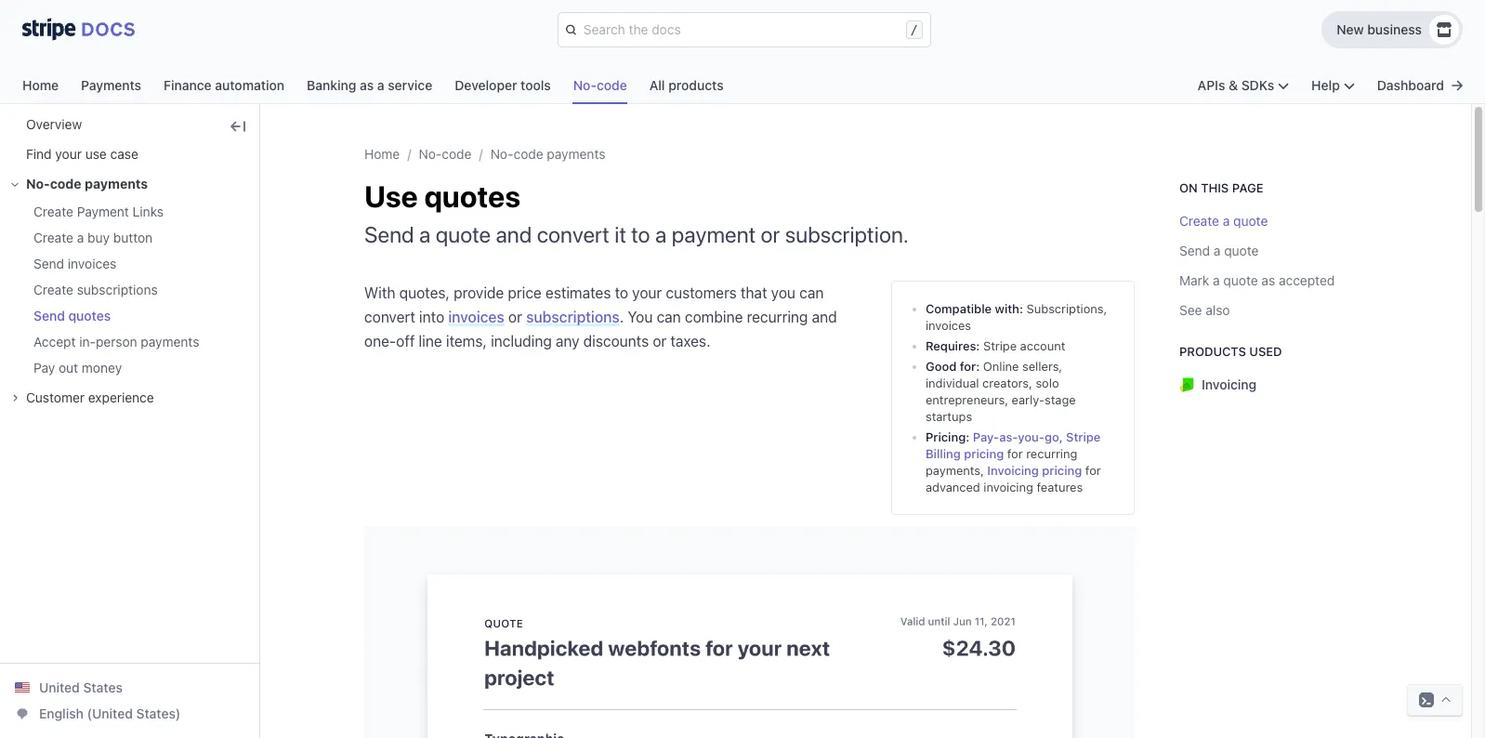 Task type: locate. For each thing, give the bounding box(es) containing it.
home link up overview
[[22, 73, 81, 104]]

sellers,
[[1023, 359, 1063, 374]]

1 vertical spatial convert
[[365, 309, 415, 325]]

into
[[419, 309, 445, 325]]

0 horizontal spatial invoices
[[68, 256, 116, 272]]

and down subscription.
[[812, 309, 837, 325]]

2 vertical spatial or
[[653, 333, 667, 350]]

1 horizontal spatial convert
[[537, 221, 610, 247]]

0 vertical spatial pricing
[[965, 446, 1004, 461]]

links
[[133, 204, 164, 219]]

(united
[[87, 706, 133, 722]]

send up accept
[[33, 308, 65, 324]]

0 horizontal spatial can
[[657, 309, 681, 325]]

quotes for send
[[68, 308, 111, 324]]

use
[[365, 179, 418, 214]]

quote up provide
[[436, 221, 491, 247]]

invoicing down products used
[[1202, 377, 1257, 392]]

0 horizontal spatial for
[[1008, 446, 1023, 461]]

send down create a buy button link
[[33, 256, 64, 272]]

developer
[[455, 77, 517, 93]]

subscriptions inside create subscriptions link
[[77, 282, 158, 298]]

invoicing
[[984, 480, 1034, 495]]

quote up mark a quote as accepted link
[[1225, 243, 1259, 259]]

send for send quotes
[[33, 308, 65, 324]]

create up create a buy button link
[[33, 204, 73, 219]]

or inside use quotes send a quote and convert it to a payment or subscription.
[[761, 221, 780, 247]]

home link for the bottommost no-code link
[[365, 146, 400, 162]]

0 horizontal spatial home
[[22, 77, 59, 93]]

convert up one- on the left
[[365, 309, 415, 325]]

stripe billing pricing
[[926, 430, 1101, 461]]

1 vertical spatial recurring
[[1027, 446, 1078, 461]]

home
[[22, 77, 59, 93], [365, 146, 400, 162]]

a right mark at right top
[[1214, 272, 1221, 288]]

1 vertical spatial stripe
[[1067, 430, 1101, 444]]

for inside for advanced invoicing features
[[1086, 463, 1102, 478]]

to inside use quotes send a quote and convert it to a payment or subscription.
[[632, 221, 651, 247]]

0 horizontal spatial as
[[360, 77, 374, 93]]

1 vertical spatial no-code payments
[[26, 176, 148, 192]]

states)
[[136, 706, 181, 722]]

1 horizontal spatial can
[[800, 285, 824, 301]]

off
[[396, 333, 415, 350]]

developer tools
[[455, 77, 551, 93]]

solo
[[1036, 376, 1060, 391]]

convert left it
[[537, 221, 610, 247]]

convert inside with quotes, provide price estimates to your customers that you can convert into
[[365, 309, 415, 325]]

0 horizontal spatial no-code link
[[419, 146, 472, 162]]

invoices down create a buy button
[[68, 256, 116, 272]]

features
[[1037, 480, 1083, 495]]

quote for create
[[1234, 213, 1269, 229]]

create for create a buy button
[[33, 230, 73, 245]]

online
[[984, 359, 1020, 374]]

it
[[615, 221, 627, 247]]

no-code payments down 'tools'
[[491, 146, 606, 162]]

0 vertical spatial can
[[800, 285, 824, 301]]

tab list
[[22, 73, 724, 104]]

create up send quotes link
[[33, 282, 73, 298]]

1 vertical spatial your
[[633, 285, 662, 301]]

individual
[[926, 376, 980, 391]]

requires:
[[926, 338, 980, 353]]

recurring down go
[[1027, 446, 1078, 461]]

create a buy button
[[33, 230, 153, 245]]

code inside tab list
[[597, 77, 627, 93]]

english (united states) button
[[15, 705, 181, 723]]

stripe
[[984, 338, 1017, 353], [1067, 430, 1101, 444]]

/
[[911, 22, 919, 37]]

subscriptions
[[77, 282, 158, 298], [526, 309, 620, 325]]

send inside "link"
[[33, 256, 64, 272]]

1 horizontal spatial home
[[365, 146, 400, 162]]

pricing inside stripe billing pricing
[[965, 446, 1004, 461]]

invoicing up 'invoicing'
[[988, 463, 1039, 478]]

quotes inside use quotes send a quote and convert it to a payment or subscription.
[[424, 179, 521, 214]]

no- down service
[[419, 146, 442, 162]]

1 horizontal spatial no-code
[[574, 77, 627, 93]]

no- down developer tools link
[[491, 146, 514, 162]]

overview link
[[11, 115, 82, 134]]

no-code payments button
[[491, 145, 606, 164]]

and for quotes
[[496, 221, 532, 247]]

use
[[85, 146, 107, 162]]

send quotes
[[33, 308, 111, 324]]

send down use
[[365, 221, 414, 247]]

code down developer tools link
[[514, 146, 544, 162]]

1 horizontal spatial for
[[1086, 463, 1102, 478]]

all products link
[[650, 73, 724, 104]]

1 horizontal spatial home link
[[365, 146, 400, 162]]

no- right dropdown open image on the top of page
[[26, 176, 50, 192]]

1 vertical spatial pricing
[[1043, 463, 1083, 478]]

pay-
[[973, 430, 1000, 444]]

help
[[1312, 77, 1341, 93]]

pricing up features
[[1043, 463, 1083, 478]]

line
[[419, 333, 442, 350]]

1 horizontal spatial recurring
[[1027, 446, 1078, 461]]

stripe up online
[[984, 338, 1017, 353]]

0 horizontal spatial no-code
[[419, 146, 472, 162]]

1 horizontal spatial no-code payments
[[491, 146, 606, 162]]

to inside with quotes, provide price estimates to your customers that you can convert into
[[615, 285, 629, 301]]

quote down page
[[1234, 213, 1269, 229]]

1 vertical spatial or
[[509, 309, 523, 325]]

0 horizontal spatial to
[[615, 285, 629, 301]]

payment
[[672, 221, 756, 247]]

as-
[[1000, 430, 1019, 444]]

or
[[761, 221, 780, 247], [509, 309, 523, 325], [653, 333, 667, 350]]

&
[[1229, 77, 1239, 93]]

quote pdf image
[[365, 526, 1135, 738]]

0 vertical spatial as
[[360, 77, 374, 93]]

0 horizontal spatial invoicing
[[988, 463, 1039, 478]]

1 horizontal spatial stripe
[[1067, 430, 1101, 444]]

pay out money link
[[19, 359, 122, 378]]

or right payment
[[761, 221, 780, 247]]

1 vertical spatial can
[[657, 309, 681, 325]]

0 horizontal spatial subscriptions
[[77, 282, 158, 298]]

recurring down you
[[747, 309, 808, 325]]

or up including
[[509, 309, 523, 325]]

1 horizontal spatial your
[[633, 285, 662, 301]]

customer experience
[[26, 390, 154, 405]]

service
[[388, 77, 433, 93]]

0 vertical spatial no-code link
[[574, 73, 650, 104]]

invoices
[[68, 256, 116, 272], [449, 309, 505, 325], [926, 318, 972, 333]]

quotes
[[424, 179, 521, 214], [68, 308, 111, 324]]

no-code payments up create payment links link
[[26, 176, 148, 192]]

0 horizontal spatial stripe
[[984, 338, 1017, 353]]

0 vertical spatial invoicing
[[1202, 377, 1257, 392]]

2 horizontal spatial invoices
[[926, 318, 972, 333]]

as
[[360, 77, 374, 93], [1262, 272, 1276, 288]]

your
[[55, 146, 82, 162], [633, 285, 662, 301]]

your left use
[[55, 146, 82, 162]]

create
[[33, 204, 73, 219], [1180, 213, 1220, 229], [33, 230, 73, 245], [33, 282, 73, 298]]

no-code down service
[[419, 146, 472, 162]]

no- right 'tools'
[[574, 77, 597, 93]]

and up price
[[496, 221, 532, 247]]

0 horizontal spatial pricing
[[965, 446, 1004, 461]]

no-code link
[[574, 73, 650, 104], [419, 146, 472, 162]]

home up use
[[365, 146, 400, 162]]

quote down send a quote
[[1224, 272, 1259, 288]]

that
[[741, 285, 768, 301]]

1 horizontal spatial to
[[632, 221, 651, 247]]

sdks
[[1242, 77, 1275, 93]]

compatible with:
[[926, 301, 1024, 316]]

1 horizontal spatial or
[[653, 333, 667, 350]]

create payment links link
[[19, 203, 164, 221]]

a inside tab list
[[377, 77, 385, 93]]

payments link
[[81, 73, 164, 104]]

no-code link down service
[[419, 146, 472, 162]]

good
[[926, 359, 957, 374]]

1 vertical spatial for
[[1086, 463, 1102, 478]]

no-code link right 'tools'
[[574, 73, 650, 104]]

subscriptions link
[[526, 305, 620, 329]]

0 vertical spatial and
[[496, 221, 532, 247]]

english (united states)
[[39, 706, 181, 722]]

create down on
[[1180, 213, 1220, 229]]

items,
[[446, 333, 487, 350]]

invoices inside subscriptions, invoices
[[926, 318, 972, 333]]

send for send invoices
[[33, 256, 64, 272]]

1 horizontal spatial and
[[812, 309, 837, 325]]

code left all
[[597, 77, 627, 93]]

0 vertical spatial for
[[1008, 446, 1023, 461]]

stripe right ,
[[1067, 430, 1101, 444]]

0 horizontal spatial recurring
[[747, 309, 808, 325]]

0 vertical spatial no-code payments
[[491, 146, 606, 162]]

1 vertical spatial invoicing
[[988, 463, 1039, 478]]

0 horizontal spatial quotes
[[68, 308, 111, 324]]

1 horizontal spatial quotes
[[424, 179, 521, 214]]

0 vertical spatial payments
[[547, 146, 606, 162]]

used
[[1250, 344, 1283, 359]]

1 vertical spatial to
[[615, 285, 629, 301]]

advanced
[[926, 480, 981, 495]]

1 vertical spatial payments
[[85, 176, 148, 192]]

for down the pay-as-you-go link
[[1008, 446, 1023, 461]]

invoices down compatible
[[926, 318, 972, 333]]

products
[[669, 77, 724, 93]]

for right invoicing pricing
[[1086, 463, 1102, 478]]

invoices link
[[449, 305, 505, 329]]

0 horizontal spatial and
[[496, 221, 532, 247]]

accepted
[[1279, 272, 1336, 288]]

quotes,
[[399, 285, 450, 301]]

stripe billing pricing link
[[926, 430, 1101, 461]]

0 vertical spatial recurring
[[747, 309, 808, 325]]

and inside use quotes send a quote and convert it to a payment or subscription.
[[496, 221, 532, 247]]

0 vertical spatial no-code
[[574, 77, 627, 93]]

for inside for recurring payments,
[[1008, 446, 1023, 461]]

mark a quote as accepted link
[[1180, 272, 1336, 288]]

quote
[[1234, 213, 1269, 229], [436, 221, 491, 247], [1225, 243, 1259, 259], [1224, 272, 1259, 288]]

your up you
[[633, 285, 662, 301]]

subscriptions down estimates
[[526, 309, 620, 325]]

1 horizontal spatial invoicing
[[1202, 377, 1257, 392]]

0 horizontal spatial convert
[[365, 309, 415, 325]]

1 horizontal spatial subscriptions
[[526, 309, 620, 325]]

as right the banking
[[360, 77, 374, 93]]

0 vertical spatial quotes
[[424, 179, 521, 214]]

subscriptions down send invoices
[[77, 282, 158, 298]]

home link up use
[[365, 146, 400, 162]]

recurring inside for recurring payments,
[[1027, 446, 1078, 461]]

2 horizontal spatial or
[[761, 221, 780, 247]]

and inside ". you can combine recurring and one-off line items, including any discounts or taxes."
[[812, 309, 837, 325]]

send a quote
[[1180, 243, 1259, 259]]

quotes right use
[[424, 179, 521, 214]]

0 vertical spatial convert
[[537, 221, 610, 247]]

0 vertical spatial stripe
[[984, 338, 1017, 353]]

create up "send invoices" "link"
[[33, 230, 73, 245]]

as left accepted
[[1262, 272, 1276, 288]]

a up quotes,
[[419, 221, 431, 247]]

all
[[650, 77, 665, 93]]

invoices down provide
[[449, 309, 505, 325]]

1 horizontal spatial as
[[1262, 272, 1276, 288]]

invoices inside "link"
[[68, 256, 116, 272]]

0 vertical spatial home
[[22, 77, 59, 93]]

finance
[[164, 77, 212, 93]]

0 vertical spatial subscriptions
[[77, 282, 158, 298]]

home up overview link
[[22, 77, 59, 93]]

0 horizontal spatial home link
[[22, 73, 81, 104]]

0 vertical spatial your
[[55, 146, 82, 162]]

states
[[83, 680, 123, 696]]

1 vertical spatial home link
[[365, 146, 400, 162]]

payments right person
[[141, 334, 199, 350]]

for for for recurring payments,
[[1008, 446, 1023, 461]]

pricing down pay-
[[965, 446, 1004, 461]]

one-
[[365, 333, 396, 350]]

1 vertical spatial quotes
[[68, 308, 111, 324]]

experience
[[88, 390, 154, 405]]

pay out money
[[33, 360, 122, 376]]

quote for mark
[[1224, 272, 1259, 288]]

or left taxes. at the top left of the page
[[653, 333, 667, 350]]

no-code left all
[[574, 77, 627, 93]]

products
[[1180, 344, 1247, 359]]

to up .
[[615, 285, 629, 301]]

to right it
[[632, 221, 651, 247]]

code
[[597, 77, 627, 93], [442, 146, 472, 162], [514, 146, 544, 162], [50, 176, 81, 192]]

payments down case
[[85, 176, 148, 192]]

tab list containing home
[[22, 73, 724, 104]]

0 vertical spatial to
[[632, 221, 651, 247]]

send up mark at right top
[[1180, 243, 1211, 259]]

1 vertical spatial as
[[1262, 272, 1276, 288]]

a down create a quote link
[[1214, 243, 1221, 259]]

a left service
[[377, 77, 385, 93]]

payments down 'tools'
[[547, 146, 606, 162]]

1 vertical spatial and
[[812, 309, 837, 325]]

any
[[556, 333, 580, 350]]

0 vertical spatial home link
[[22, 73, 81, 104]]

recurring
[[747, 309, 808, 325], [1027, 446, 1078, 461]]

0 vertical spatial or
[[761, 221, 780, 247]]

payments inside button
[[547, 146, 606, 162]]

quotes down create subscriptions link
[[68, 308, 111, 324]]

0 horizontal spatial no-code payments
[[26, 176, 148, 192]]

with
[[365, 285, 396, 301]]

1 horizontal spatial no-code link
[[574, 73, 650, 104]]

a right it
[[655, 221, 667, 247]]



Task type: vqa. For each thing, say whether or not it's contained in the screenshot.
Apis
yes



Task type: describe. For each thing, give the bounding box(es) containing it.
create for create subscriptions
[[33, 282, 73, 298]]

convert inside use quotes send a quote and convert it to a payment or subscription.
[[537, 221, 610, 247]]

a up send a quote
[[1223, 213, 1230, 229]]

price
[[508, 285, 542, 301]]

apis & sdks button
[[1198, 76, 1290, 95]]

payment
[[77, 204, 129, 219]]

an image of the stripe logo image
[[22, 17, 135, 40]]

new business
[[1337, 21, 1423, 37]]

dropdown closed image
[[11, 394, 19, 402]]

quotes for use
[[424, 179, 521, 214]]

invoices for subscriptions, invoices
[[926, 318, 972, 333]]

you-
[[1019, 430, 1045, 444]]

.
[[620, 309, 624, 325]]

you
[[628, 309, 653, 325]]

case
[[110, 146, 138, 162]]

or inside ". you can combine recurring and one-off line items, including any discounts or taxes."
[[653, 333, 667, 350]]

,
[[1060, 430, 1063, 444]]

create for create payment links
[[33, 204, 73, 219]]

business
[[1368, 21, 1423, 37]]

see also
[[1180, 302, 1231, 318]]

pricing:
[[926, 430, 970, 444]]

code inside button
[[514, 146, 544, 162]]

home link for payments link
[[22, 73, 81, 104]]

developer tools link
[[455, 73, 574, 104]]

can inside with quotes, provide price estimates to your customers that you can convert into
[[800, 285, 824, 301]]

help button
[[1312, 76, 1356, 95]]

finance automation
[[164, 77, 285, 93]]

finance automation link
[[164, 73, 307, 104]]

compatible
[[926, 301, 992, 316]]

0 horizontal spatial your
[[55, 146, 82, 162]]

Search the docs text field
[[580, 15, 902, 45]]

find your use case
[[26, 146, 138, 162]]

also
[[1206, 302, 1231, 318]]

for for for advanced invoicing features
[[1086, 463, 1102, 478]]

united states button
[[15, 679, 123, 697]]

taxes.
[[671, 333, 711, 350]]

2 vertical spatial payments
[[141, 334, 199, 350]]

for:
[[960, 359, 980, 374]]

create payment links
[[33, 204, 164, 219]]

with quotes, provide price estimates to your customers that you can convert into
[[365, 285, 824, 325]]

1 horizontal spatial pricing
[[1043, 463, 1083, 478]]

create a quote link
[[1180, 213, 1269, 229]]

money
[[82, 360, 122, 376]]

for recurring payments,
[[926, 446, 1078, 478]]

no-code inside tab list
[[574, 77, 627, 93]]

send invoices link
[[19, 255, 116, 273]]

code down developer
[[442, 146, 472, 162]]

including
[[491, 333, 552, 350]]

us image
[[15, 681, 30, 696]]

1 horizontal spatial invoices
[[449, 309, 505, 325]]

subscription.
[[785, 221, 909, 247]]

1 vertical spatial no-code link
[[419, 146, 472, 162]]

on
[[1180, 180, 1198, 195]]

invoices for send invoices
[[68, 256, 116, 272]]

code down the find your use case link
[[50, 176, 81, 192]]

early-
[[1012, 392, 1045, 407]]

invoicing for invoicing
[[1202, 377, 1257, 392]]

account
[[1021, 338, 1066, 353]]

home inside tab list
[[22, 77, 59, 93]]

no- inside button
[[491, 146, 514, 162]]

dropdown open image
[[11, 180, 19, 188]]

recurring inside ". you can combine recurring and one-off line items, including any discounts or taxes."
[[747, 309, 808, 325]]

subscriptions, invoices
[[926, 301, 1108, 333]]

you
[[772, 285, 796, 301]]

dashboard link
[[1378, 76, 1445, 95]]

send a quote link
[[1180, 243, 1259, 259]]

create a quote
[[1180, 213, 1269, 229]]

creators,
[[983, 376, 1033, 391]]

page
[[1233, 180, 1264, 195]]

0 horizontal spatial or
[[509, 309, 523, 325]]

click to collapse the sidebar and hide the navigation image
[[231, 119, 245, 134]]

apis & sdks
[[1198, 77, 1275, 93]]

send quotes link
[[19, 307, 111, 325]]

create for create a quote
[[1180, 213, 1220, 229]]

this
[[1202, 180, 1230, 195]]

find your use case link
[[11, 145, 138, 164]]

send inside use quotes send a quote and convert it to a payment or subscription.
[[365, 221, 414, 247]]

1 vertical spatial home
[[365, 146, 400, 162]]

pay-as-you-go link
[[973, 430, 1060, 444]]

overview
[[26, 116, 82, 132]]

banking
[[307, 77, 356, 93]]

payments
[[81, 77, 141, 93]]

stripe inside stripe billing pricing
[[1067, 430, 1101, 444]]

create subscriptions
[[33, 282, 158, 298]]

button
[[113, 230, 153, 245]]

1 vertical spatial no-code
[[419, 146, 472, 162]]

invoicing for invoicing pricing
[[988, 463, 1039, 478]]

buy
[[87, 230, 110, 245]]

discounts
[[584, 333, 649, 350]]

. you can combine recurring and one-off line items, including any discounts or taxes.
[[365, 309, 837, 350]]

apis
[[1198, 77, 1226, 93]]

/ button
[[559, 13, 931, 46]]

an image of the stripe logo link
[[4, 0, 153, 62]]

send for send a quote
[[1180, 243, 1211, 259]]

new
[[1337, 21, 1365, 37]]

and for you
[[812, 309, 837, 325]]

pricing: pay-as-you-go ,
[[926, 430, 1067, 444]]

online sellers, individual creators, solo entrepreneurs, early-stage startups
[[926, 359, 1077, 424]]

out
[[59, 360, 78, 376]]

customer experience link
[[11, 389, 154, 407]]

1 vertical spatial subscriptions
[[526, 309, 620, 325]]

on this page
[[1180, 180, 1264, 195]]

english
[[39, 706, 84, 722]]

automation
[[215, 77, 285, 93]]

can inside ". you can combine recurring and one-off line items, including any discounts or taxes."
[[657, 309, 681, 325]]

tools
[[521, 77, 551, 93]]

combine
[[685, 309, 743, 325]]

quote inside use quotes send a quote and convert it to a payment or subscription.
[[436, 221, 491, 247]]

invoicing link
[[1180, 376, 1368, 394]]

products used
[[1180, 344, 1283, 359]]

entrepreneurs,
[[926, 392, 1009, 407]]

subscriptions,
[[1027, 301, 1108, 316]]

a left buy
[[77, 230, 84, 245]]

your inside with quotes, provide price estimates to your customers that you can convert into
[[633, 285, 662, 301]]

quote for send
[[1225, 243, 1259, 259]]

startups
[[926, 409, 973, 424]]

payments,
[[926, 463, 985, 478]]

send invoices
[[33, 256, 116, 272]]



